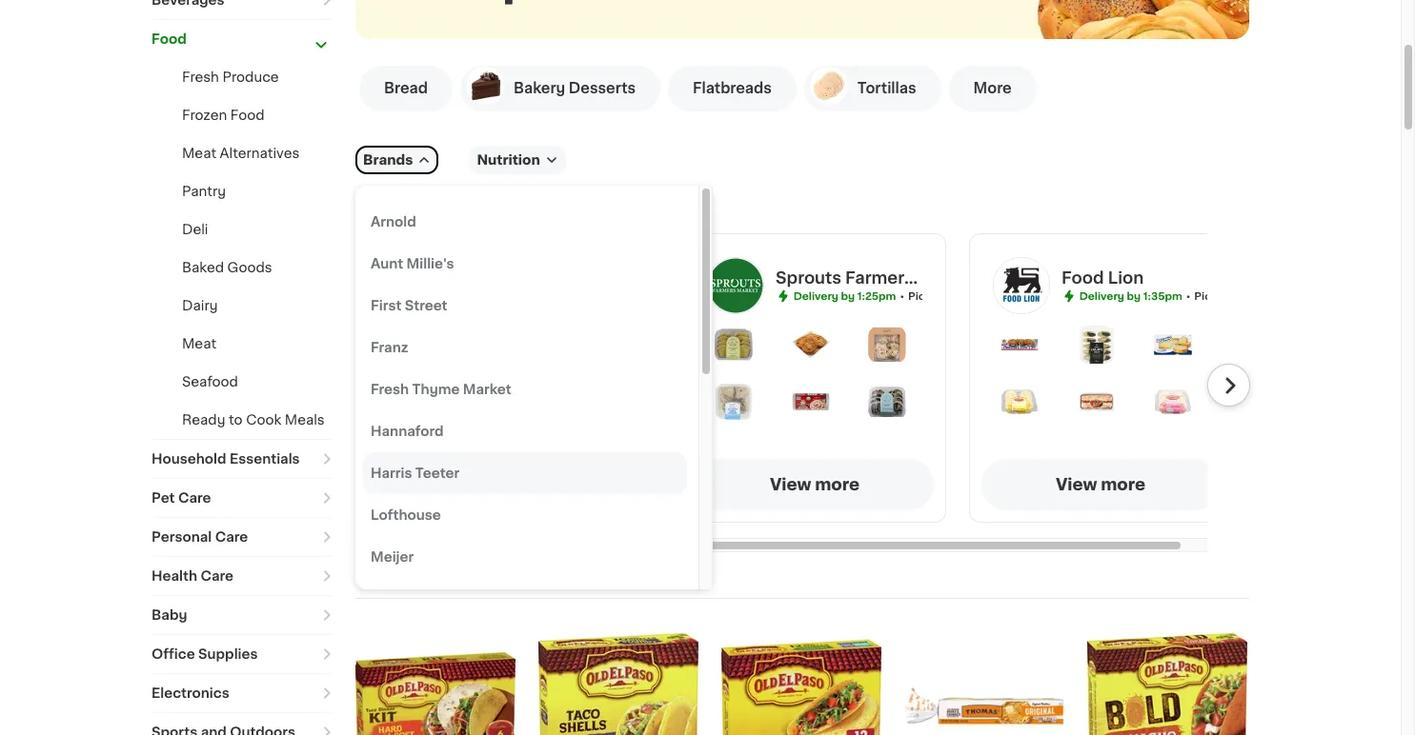 Task type: locate. For each thing, give the bounding box(es) containing it.
view more link down immaculate baking company cinnamon rolls image
[[696, 459, 934, 511]]

food
[[152, 32, 187, 46], [230, 109, 265, 122], [1062, 270, 1104, 285]]

0 vertical spatial market
[[918, 270, 977, 285]]

first street
[[371, 299, 447, 313]]

0 horizontal spatial more
[[529, 478, 574, 493]]

2 vertical spatial food
[[1062, 270, 1104, 285]]

meals
[[285, 414, 325, 427]]

pantry link
[[182, 185, 226, 198]]

0 horizontal spatial food
[[152, 32, 187, 46]]

view down the j. skinner baking strawberry cheese danish icon
[[1056, 478, 1097, 493]]

fresh inside fresh thyme market link
[[371, 383, 409, 397]]

buy baked goods at stores near you
[[371, 200, 680, 215]]

1 horizontal spatial market
[[918, 270, 977, 285]]

2 horizontal spatial view more
[[1056, 478, 1146, 493]]

2 view from the left
[[770, 478, 811, 493]]

0 horizontal spatial by
[[841, 291, 855, 302]]

old el paso stand 'n stuff bold nacho cheese flavored taco shells image
[[1088, 626, 1248, 736]]

flatbreads link
[[668, 66, 797, 112]]

view more button down immaculate baking company cinnamon rolls image
[[696, 459, 934, 511]]

1 by from the left
[[841, 291, 855, 302]]

millie's
[[407, 257, 454, 271]]

more for sprouts farmers market
[[815, 478, 860, 493]]

3 view from the left
[[1056, 478, 1097, 493]]

stores
[[547, 200, 601, 215]]

1 horizontal spatial more
[[815, 478, 860, 493]]

3 view more from the left
[[1056, 478, 1146, 493]]

personal care
[[152, 531, 248, 544]]

simple joys bakery sliced lemon cake image
[[715, 326, 753, 364]]

0 horizontal spatial view more
[[484, 478, 574, 493]]

alternatives
[[220, 147, 300, 160]]

1 vertical spatial care
[[215, 531, 248, 544]]

meat up pantry
[[182, 147, 216, 160]]

harris teeter
[[371, 467, 460, 480]]

1 horizontal spatial by
[[1127, 291, 1141, 302]]

1 vertical spatial baked
[[182, 261, 224, 275]]

health care link
[[152, 558, 333, 596]]

care
[[178, 492, 211, 505], [215, 531, 248, 544], [201, 570, 233, 583]]

2 pickup from the left
[[1195, 291, 1232, 302]]

baked
[[408, 200, 462, 215], [182, 261, 224, 275]]

publix image
[[421, 257, 479, 315]]

food left lion on the top right of page
[[1062, 270, 1104, 285]]

nutrition button
[[469, 146, 566, 174]]

sprouts farmers market image
[[707, 257, 764, 315]]

view
[[484, 478, 526, 493], [770, 478, 811, 493], [1056, 478, 1097, 493]]

0 vertical spatial baked
[[408, 200, 462, 215]]

1 vertical spatial fresh
[[371, 383, 409, 397]]

0 vertical spatial little debbie oatmeal creme pies image
[[1001, 326, 1039, 364]]

by for farmers
[[841, 291, 855, 302]]

1 delivery from the left
[[794, 291, 839, 302]]

0 horizontal spatial pickup
[[908, 291, 945, 302]]

0 horizontal spatial fresh
[[182, 71, 219, 84]]

meat
[[182, 147, 216, 160], [182, 337, 216, 351]]

view more down immaculate baking company cinnamon rolls image
[[770, 478, 860, 493]]

1 horizontal spatial little debbie oatmeal creme pies image
[[1001, 326, 1039, 364]]

fresh down the franz at the top of the page
[[371, 383, 409, 397]]

13.0mi
[[948, 291, 983, 302]]

supplies
[[198, 648, 258, 662]]

group containing arnold
[[356, 186, 713, 621]]

little debbie oatmeal creme pies image up lofthouse yellow frosted cookies 'image'
[[1001, 326, 1039, 364]]

fresh for fresh produce
[[182, 71, 219, 84]]

arnold
[[371, 215, 416, 229]]

2 meat from the top
[[182, 337, 216, 351]]

1 vertical spatial goods
[[227, 261, 272, 275]]

market right thyme at the bottom of page
[[463, 383, 511, 397]]

2 view more button from the left
[[696, 459, 934, 511]]

1 horizontal spatial food
[[230, 109, 265, 122]]

1 horizontal spatial delivery
[[1080, 291, 1125, 302]]

deli
[[182, 223, 208, 236]]

pantry
[[182, 185, 226, 198]]

view more link down the j. skinner baking strawberry cheese danish icon
[[982, 459, 1220, 511]]

at
[[526, 200, 544, 215]]

view more button down the j. skinner baking strawberry cheese danish icon
[[982, 459, 1220, 511]]

view more link for food
[[982, 459, 1220, 511]]

2 vertical spatial care
[[201, 570, 233, 583]]

pet
[[152, 492, 175, 505]]

view more button
[[410, 459, 648, 511], [696, 459, 934, 511], [982, 459, 1220, 511]]

view down immaculate baking company cinnamon rolls image
[[770, 478, 811, 493]]

0 horizontal spatial market
[[463, 383, 511, 397]]

2 horizontal spatial view more link
[[982, 459, 1220, 511]]

food up fresh produce
[[152, 32, 187, 46]]

delivery down "food lion"
[[1080, 291, 1125, 302]]

view more
[[484, 478, 574, 493], [770, 478, 860, 493], [1056, 478, 1146, 493]]

1 vertical spatial meat
[[182, 337, 216, 351]]

harris teeter link
[[363, 453, 687, 495]]

by down lion on the top right of page
[[1127, 291, 1141, 302]]

2 by from the left
[[1127, 291, 1141, 302]]

market
[[918, 270, 977, 285], [463, 383, 511, 397]]

frozen food
[[182, 109, 265, 122]]

baked goods
[[182, 261, 272, 275]]

delivery
[[794, 291, 839, 302], [1080, 291, 1125, 302]]

2 horizontal spatial view
[[1056, 478, 1097, 493]]

view more for food
[[1056, 478, 1146, 493]]

flatbreads
[[693, 81, 772, 95]]

old el paso taco dinner kit, hard & soft image
[[356, 626, 516, 736]]

3 view more button from the left
[[982, 459, 1220, 511]]

group
[[356, 186, 713, 621]]

first
[[371, 299, 402, 313]]

near
[[605, 200, 644, 215]]

pickup for lion
[[1195, 291, 1232, 302]]

delivery for food
[[1080, 291, 1125, 302]]

baked goods link
[[182, 261, 272, 275]]

care up health care link
[[215, 531, 248, 544]]

lofthouse
[[371, 509, 441, 522]]

more up lofthouse link
[[529, 478, 574, 493]]

0 vertical spatial meat
[[182, 147, 216, 160]]

fresh up frozen
[[182, 71, 219, 84]]

care right pet
[[178, 492, 211, 505]]

1 vertical spatial market
[[463, 383, 511, 397]]

0 horizontal spatial delivery
[[794, 291, 839, 302]]

view more down the j. skinner baking strawberry cheese danish icon
[[1056, 478, 1146, 493]]

1 horizontal spatial view more button
[[696, 459, 934, 511]]

2 view more from the left
[[770, 478, 860, 493]]

market for fresh thyme market
[[463, 383, 511, 397]]

by left 1:25pm
[[841, 291, 855, 302]]

food down produce
[[230, 109, 265, 122]]

more down immaculate baking company cinnamon rolls image
[[815, 478, 860, 493]]

2 horizontal spatial food
[[1062, 270, 1104, 285]]

meat down dairy link
[[182, 337, 216, 351]]

0 horizontal spatial •
[[900, 291, 905, 302]]

0 vertical spatial care
[[178, 492, 211, 505]]

tortillas
[[858, 81, 917, 95]]

more button
[[949, 66, 1037, 112]]

care right health
[[201, 570, 233, 583]]

0 horizontal spatial view more link
[[410, 459, 648, 511]]

health care
[[152, 570, 233, 583]]

1 • from the left
[[900, 291, 905, 302]]

• for lion
[[1186, 291, 1191, 302]]

office supplies
[[152, 648, 258, 662]]

2 view more link from the left
[[696, 459, 934, 511]]

view up lofthouse link
[[484, 478, 526, 493]]

view for food
[[1056, 478, 1097, 493]]

1 horizontal spatial goods
[[466, 200, 523, 215]]

little debbie oatmeal creme pies image down franz link
[[506, 383, 544, 421]]

personal
[[152, 531, 212, 544]]

baked right the 'buy'
[[408, 200, 462, 215]]

1 meat from the top
[[182, 147, 216, 160]]

by for lion
[[1127, 291, 1141, 302]]

produce
[[223, 71, 279, 84]]

to
[[229, 414, 243, 427]]

pet care link
[[152, 479, 333, 518]]

farmers
[[845, 270, 914, 285]]

lofthouse link
[[363, 495, 687, 537]]

arnold link
[[363, 201, 687, 243]]

food inside food link
[[152, 32, 187, 46]]

2 horizontal spatial view more button
[[982, 459, 1220, 511]]

brands button
[[356, 146, 439, 174]]

delivery down sprouts
[[794, 291, 839, 302]]

thyme
[[412, 383, 460, 397]]

pickup left 2.0mi
[[1195, 291, 1232, 302]]

delivery for sprouts
[[794, 291, 839, 302]]

aunt millie's link
[[363, 243, 687, 285]]

3 view more link from the left
[[982, 459, 1220, 511]]

1 horizontal spatial •
[[1186, 291, 1191, 302]]

0 vertical spatial food
[[152, 32, 187, 46]]

2 delivery from the left
[[1080, 291, 1125, 302]]

fresh
[[182, 71, 219, 84], [371, 383, 409, 397]]

1 horizontal spatial view more
[[770, 478, 860, 493]]

2 horizontal spatial more
[[1101, 478, 1146, 493]]

meat for meat alternatives
[[182, 147, 216, 160]]

1 horizontal spatial view
[[770, 478, 811, 493]]

• right 1:25pm
[[900, 291, 905, 302]]

1 horizontal spatial view more link
[[696, 459, 934, 511]]

0 vertical spatial fresh
[[182, 71, 219, 84]]

view more button down hannaford link
[[410, 459, 648, 511]]

pickup
[[908, 291, 945, 302], [1195, 291, 1232, 302]]

pet care
[[152, 492, 211, 505]]

goods
[[466, 200, 523, 215], [227, 261, 272, 275]]

2 more from the left
[[815, 478, 860, 493]]

view more link down hannaford link
[[410, 459, 648, 511]]

1 pickup from the left
[[908, 291, 945, 302]]

ready to cook meals
[[182, 414, 325, 427]]

1 horizontal spatial fresh
[[371, 383, 409, 397]]

thomas' original english muffins image
[[905, 626, 1065, 736]]

3 more from the left
[[1101, 478, 1146, 493]]

pickup left 13.0mi
[[908, 291, 945, 302]]

food for food
[[152, 32, 187, 46]]

2 • from the left
[[1186, 291, 1191, 302]]

entenmann's all butter loaf cake image
[[1155, 326, 1193, 364]]

view more up lofthouse link
[[484, 478, 574, 493]]

little debbie oatmeal creme pies image
[[1001, 326, 1039, 364], [506, 383, 544, 421]]

meat link
[[182, 337, 216, 351]]

1 horizontal spatial pickup
[[1195, 291, 1232, 302]]

0 horizontal spatial view more button
[[410, 459, 648, 511]]

0 horizontal spatial view
[[484, 478, 526, 493]]

teeter
[[415, 467, 460, 480]]

more down the j. skinner baking strawberry cheese danish icon
[[1101, 478, 1146, 493]]

market up • pickup 13.0mi
[[918, 270, 977, 285]]

0 horizontal spatial little debbie oatmeal creme pies image
[[506, 383, 544, 421]]

sprouts blueberry scone 4 pack image
[[869, 326, 907, 364]]

fresh produce
[[182, 71, 279, 84]]

baked up dairy link
[[182, 261, 224, 275]]

more
[[529, 478, 574, 493], [815, 478, 860, 493], [1101, 478, 1146, 493]]

market inside fresh thyme market link
[[463, 383, 511, 397]]

• right 1:35pm
[[1186, 291, 1191, 302]]

view more link
[[410, 459, 648, 511], [696, 459, 934, 511], [982, 459, 1220, 511]]



Task type: describe. For each thing, give the bounding box(es) containing it.
care for health care
[[201, 570, 233, 583]]

1 more from the left
[[529, 478, 574, 493]]

brands
[[363, 153, 413, 167]]

1 view more button from the left
[[410, 459, 648, 511]]

fresh produce link
[[182, 71, 279, 84]]

delivery by 1:35pm
[[1080, 291, 1183, 302]]

food for food lion
[[1062, 270, 1104, 285]]

view more link for sprouts
[[696, 459, 934, 511]]

1 view more from the left
[[484, 478, 574, 493]]

frozen food link
[[182, 109, 265, 122]]

0 horizontal spatial baked
[[182, 261, 224, 275]]

ready to cook meals link
[[182, 414, 325, 427]]

1 view more link from the left
[[410, 459, 648, 511]]

1 vertical spatial food
[[230, 109, 265, 122]]

care for personal care
[[215, 531, 248, 544]]

food link
[[152, 20, 333, 58]]

2.0mi
[[1234, 291, 1265, 302]]

0 vertical spatial goods
[[466, 200, 523, 215]]

deli link
[[182, 223, 208, 236]]

electronics link
[[152, 675, 333, 713]]

lofthouse sugar cookies, frosted image
[[1155, 383, 1193, 421]]

pickup for farmers
[[908, 291, 945, 302]]

• pickup 13.0mi
[[900, 291, 983, 302]]

1 horizontal spatial baked
[[408, 200, 462, 215]]

seafood
[[182, 376, 238, 389]]

mission link
[[363, 579, 687, 621]]

tortillas image
[[810, 67, 848, 105]]

view more button for sprouts farmers market
[[696, 459, 934, 511]]

bakery desserts
[[514, 81, 636, 95]]

view more button for food lion
[[982, 459, 1220, 511]]

fresh thyme market
[[371, 383, 511, 397]]

cook
[[246, 414, 281, 427]]

fresh thyme market link
[[363, 369, 687, 411]]

dairy link
[[182, 299, 218, 313]]

care for pet care
[[178, 492, 211, 505]]

view for sprouts
[[770, 478, 811, 493]]

market for sprouts farmers market
[[918, 270, 977, 285]]

bread link
[[359, 66, 453, 112]]

baby
[[152, 609, 187, 622]]

dairy
[[182, 299, 218, 313]]

office supplies link
[[152, 636, 333, 674]]

• for farmers
[[900, 291, 905, 302]]

1 view from the left
[[484, 478, 526, 493]]

sprouts
[[776, 270, 842, 285]]

household essentials
[[152, 453, 300, 466]]

mission
[[371, 593, 424, 606]]

food lion image
[[993, 257, 1050, 315]]

fresh for fresh thyme market
[[371, 383, 409, 397]]

1:35pm
[[1144, 291, 1183, 302]]

lofthouse yellow frosted cookies image
[[1001, 383, 1039, 421]]

first street link
[[363, 285, 687, 327]]

meijer link
[[363, 537, 687, 579]]

electronics
[[152, 687, 229, 701]]

0 horizontal spatial goods
[[227, 261, 272, 275]]

bakery desserts link
[[460, 66, 661, 112]]

nutrition
[[477, 153, 540, 167]]

you
[[648, 200, 680, 215]]

bakery desserts image
[[466, 67, 504, 105]]

bread
[[384, 81, 428, 95]]

household essentials link
[[152, 440, 333, 479]]

baby link
[[152, 597, 333, 635]]

desserts
[[569, 81, 636, 95]]

bakery
[[514, 81, 565, 95]]

publix bakery assorted cookies image
[[429, 383, 467, 421]]

sprouts two bite blueberry scones image
[[715, 383, 753, 421]]

franz link
[[363, 327, 687, 369]]

buy
[[371, 200, 404, 215]]

frozen
[[182, 109, 227, 122]]

household
[[152, 453, 226, 466]]

old el paso crunchy taco shells, gluten-free image
[[722, 626, 882, 736]]

hannaford
[[371, 425, 444, 438]]

1 vertical spatial little debbie oatmeal creme pies image
[[506, 383, 544, 421]]

baked goods delivery or pickup image
[[1026, 0, 1312, 173]]

meat for meat link
[[182, 337, 216, 351]]

personal care link
[[152, 519, 333, 557]]

meat alternatives link
[[182, 147, 300, 160]]

salted caramel chocolate chip cookies image
[[792, 326, 830, 364]]

• pickup 2.0mi
[[1186, 291, 1265, 302]]

simple joys bakery sliced marble cake image
[[869, 383, 907, 421]]

aunt
[[371, 257, 403, 271]]

lion
[[1108, 270, 1144, 285]]

view more for sprouts
[[770, 478, 860, 493]]

aunt millie's
[[371, 257, 454, 271]]

hannaford link
[[363, 411, 687, 453]]

delivery by 1:25pm
[[794, 291, 896, 302]]

health
[[152, 570, 197, 583]]

meat alternatives
[[182, 147, 300, 160]]

ready
[[182, 414, 225, 427]]

office
[[152, 648, 195, 662]]

sprouts farmers market
[[776, 270, 977, 285]]

immaculate baking company cinnamon rolls image
[[792, 383, 830, 421]]

food lion
[[1062, 270, 1144, 285]]

franz
[[371, 341, 408, 355]]

meijer
[[371, 551, 414, 564]]

tortillas link
[[804, 66, 941, 112]]

essentials
[[230, 453, 300, 466]]

j. skinner baking strawberry cheese danish image
[[1078, 383, 1116, 421]]

old el paso stand 'n stuff taco shells, gluten free image
[[539, 626, 699, 736]]

more for food lion
[[1101, 478, 1146, 493]]

lilly's cookies, black & white image
[[1078, 326, 1116, 364]]

seafood link
[[182, 376, 238, 389]]

street
[[405, 299, 447, 313]]

harris
[[371, 467, 412, 480]]



Task type: vqa. For each thing, say whether or not it's contained in the screenshot.
baby 'link'
yes



